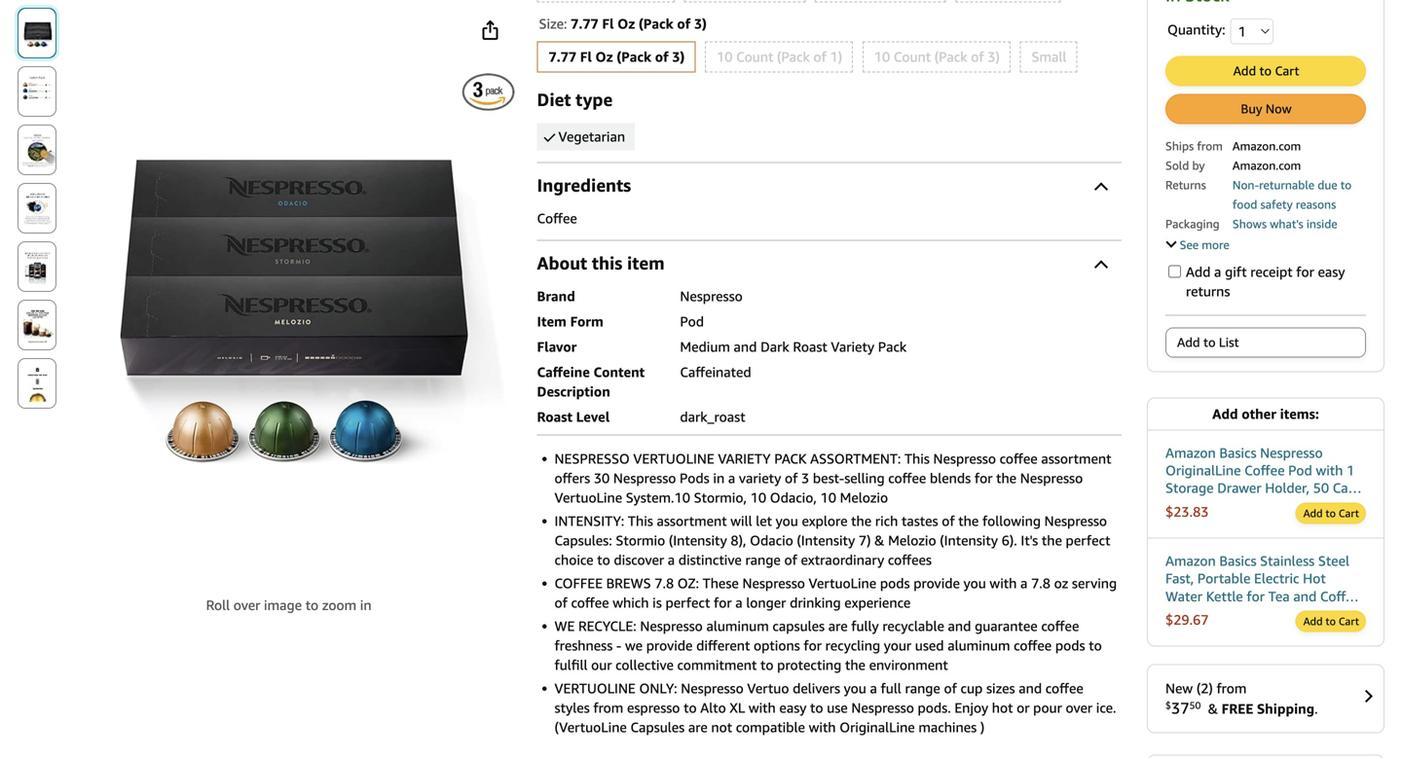 Task type: describe. For each thing, give the bounding box(es) containing it.
coffee down coffee
[[571, 595, 609, 611]]

)
[[981, 720, 985, 736]]

30
[[594, 470, 610, 487]]

roast level
[[537, 409, 610, 425]]

7.77 inside button
[[549, 49, 577, 65]]

nespresso up following
[[1021, 470, 1083, 487]]

pods
[[680, 470, 710, 487]]

to down serving
[[1089, 638, 1103, 654]]

7.77 fl oz (pack of 3) button
[[538, 42, 695, 72]]

a down the these
[[736, 595, 743, 611]]

only:
[[640, 681, 678, 697]]

7.77 fl oz (pack of 3)
[[549, 49, 685, 65]]

alto
[[701, 700, 726, 716]]

add for add to cart submit corresponding to stainless
[[1304, 616, 1323, 628]]

3 (intensity from the left
[[940, 533, 999, 549]]

different
[[697, 638, 750, 654]]

nespresso up the oz
[[1045, 513, 1108, 529]]

recyclable
[[883, 619, 945, 635]]

to down options
[[761, 658, 774, 674]]

size: 7.77 fl oz (pack of 3)
[[539, 16, 707, 32]]

0 horizontal spatial pod
[[680, 314, 704, 330]]

drawer
[[1218, 480, 1262, 497]]

caffeinated
[[680, 364, 752, 380]]

capsules
[[773, 619, 825, 635]]

10 inside 'button'
[[875, 49, 891, 65]]

for inside amazon basics stainless steel fast, portable electric hot water kettle for tea and coff…
[[1247, 589, 1265, 605]]

in inside nespresso vertuoline variety pack assortment: this nespresso coffee assortment offers 30 nespresso pods in a variety of 3 best-selling coffee blends for the nespresso vertuoline system.10 stormio, 10 odacio, 10 melozio intensity: this assortment will let you explore the rich tastes of the following nespresso capsules: stormio (intensity 8), odacio (intensity 7) & melozio (intensity 6). it's the perfect choice to discover a distinctive range of extraordinary coffees coffee brews 7.8 oz: these nespresso vertuoline pods provide you with a 7.8 oz serving of coffee which is perfect for a longer drinking experience we recycle: nespresso aluminum capsules are fully recyclable and guarantee coffee freshness - we provide different options for recycling your used aluminum coffee pods to fulfill our collective commitment to protecting the environment vertuoline only: nespresso vertuo delivers you a full range of cup sizes and coffee styles from espresso to alto xl with easy to use nespresso pods. enjoy hot or pour over ice. (vertuoline capsules are not compatible with originalline machines )
[[713, 470, 725, 487]]

0 horizontal spatial coffee
[[537, 210, 578, 226]]

1 vertical spatial vertuoline
[[555, 681, 636, 697]]

it's
[[1021, 533, 1039, 549]]

1 vertical spatial vertuoline
[[809, 576, 877, 592]]

these
[[703, 576, 739, 592]]

cart for nespresso
[[1339, 507, 1360, 520]]

stormio,
[[694, 490, 747, 506]]

the right it's
[[1042, 533, 1063, 549]]

from inside nespresso vertuoline variety pack assortment: this nespresso coffee assortment offers 30 nespresso pods in a variety of 3 best-selling coffee blends for the nespresso vertuoline system.10 stormio, 10 odacio, 10 melozio intensity: this assortment will let you explore the rich tastes of the following nespresso capsules: stormio (intensity 8), odacio (intensity 7) & melozio (intensity 6). it's the perfect choice to discover a distinctive range of extraordinary coffees coffee brews 7.8 oz: these nespresso vertuoline pods provide you with a 7.8 oz serving of coffee which is perfect for a longer drinking experience we recycle: nespresso aluminum capsules are fully recyclable and guarantee coffee freshness - we provide different options for recycling your used aluminum coffee pods to fulfill our collective commitment to protecting the environment vertuoline only: nespresso vertuo delivers you a full range of cup sizes and coffee styles from espresso to alto xl with easy to use nespresso pods. enjoy hot or pour over ice. (vertuoline capsules are not compatible with originalline machines )
[[594, 700, 624, 716]]

discover
[[614, 552, 664, 568]]

about
[[537, 253, 588, 274]]

nespresso down is
[[640, 619, 703, 635]]

the down recycling
[[846, 658, 866, 674]]

count for 10 count (pack of 1)
[[737, 49, 774, 65]]

will
[[731, 513, 753, 529]]

add inside "radio"
[[1178, 335, 1201, 350]]

and inside amazon basics stainless steel fast, portable electric hot water kettle for tea and coff…
[[1294, 589, 1317, 605]]

shows what's inside payment
[[1166, 217, 1338, 250]]

(2)
[[1197, 681, 1214, 697]]

nespresso up system.10 on the left bottom
[[614, 470, 676, 487]]

originalline inside nespresso vertuoline variety pack assortment: this nespresso coffee assortment offers 30 nespresso pods in a variety of 3 best-selling coffee blends for the nespresso vertuoline system.10 stormio, 10 odacio, 10 melozio intensity: this assortment will let you explore the rich tastes of the following nespresso capsules: stormio (intensity 8), odacio (intensity 7) & melozio (intensity 6). it's the perfect choice to discover a distinctive range of extraordinary coffees coffee brews 7.8 oz: these nespresso vertuoline pods provide you with a 7.8 oz serving of coffee which is perfect for a longer drinking experience we recycle: nespresso aluminum capsules are fully recyclable and guarantee coffee freshness - we provide different options for recycling your used aluminum coffee pods to fulfill our collective commitment to protecting the environment vertuoline only: nespresso vertuo delivers you a full range of cup sizes and coffee styles from espresso to alto xl with easy to use nespresso pods. enjoy hot or pour over ice. (vertuoline capsules are not compatible with originalline machines )
[[840, 720, 915, 736]]

with up guarantee
[[990, 576, 1017, 592]]

& inside nespresso vertuoline variety pack assortment: this nespresso coffee assortment offers 30 nespresso pods in a variety of 3 best-selling coffee blends for the nespresso vertuoline system.10 stormio, 10 odacio, 10 melozio intensity: this assortment will let you explore the rich tastes of the following nespresso capsules: stormio (intensity 8), odacio (intensity 7) & melozio (intensity 6). it's the perfect choice to discover a distinctive range of extraordinary coffees coffee brews 7.8 oz: these nespresso vertuoline pods provide you with a 7.8 oz serving of coffee which is perfect for a longer drinking experience we recycle: nespresso aluminum capsules are fully recyclable and guarantee coffee freshness - we provide different options for recycling your used aluminum coffee pods to fulfill our collective commitment to protecting the environment vertuoline only: nespresso vertuo delivers you a full range of cup sizes and coffee styles from espresso to alto xl with easy to use nespresso pods. enjoy hot or pour over ice. (vertuoline capsules are not compatible with originalline machines )
[[875, 533, 885, 549]]

now
[[1266, 101, 1292, 116]]

10 count (pack of 1) button
[[706, 42, 852, 72]]

returns
[[1187, 283, 1231, 299]]

recycle:
[[579, 619, 637, 635]]

capsules:
[[555, 533, 612, 549]]

originalline inside amazon basics nespresso originalline coffee pod with 1 storage drawer holder, 50 ca…
[[1166, 463, 1242, 479]]

medium
[[680, 339, 731, 355]]

roll
[[206, 597, 230, 614]]

1 horizontal spatial 3)
[[694, 16, 707, 32]]

3
[[802, 470, 810, 487]]

and left dark
[[734, 339, 757, 355]]

coffee down guarantee
[[1014, 638, 1052, 654]]

extraordinary
[[801, 552, 885, 568]]

to left "zoom"
[[306, 597, 319, 614]]

$
[[1166, 700, 1172, 712]]

$23.83
[[1166, 504, 1209, 520]]

to inside non-returnable due to food safety reasons packaging
[[1341, 178, 1352, 192]]

machines
[[919, 720, 977, 736]]

a inside add a gift receipt for easy returns
[[1215, 264, 1222, 280]]

coffee up following
[[1000, 451, 1038, 467]]

nespresso capsules vertuoline, medium and dark roast coffee, variety pack, stormio, odacio, melozio, 30 count, brews 7.77 fl oz (pack of 3 ) image
[[61, 72, 517, 528]]

capsules
[[631, 720, 685, 736]]

1 (intensity from the left
[[669, 533, 727, 549]]

tea
[[1269, 589, 1290, 605]]

roll over image to zoom in
[[206, 597, 372, 614]]

with down use
[[809, 720, 836, 736]]

buy
[[1242, 101, 1263, 116]]

with down vertuo
[[749, 700, 776, 716]]

of down the odacio
[[785, 552, 798, 568]]

0 vertical spatial melozio
[[840, 490, 889, 506]]

add other items:
[[1213, 406, 1320, 422]]

reasons
[[1297, 198, 1337, 211]]

0 vertical spatial fl
[[602, 16, 614, 32]]

of inside button
[[655, 49, 669, 65]]

pod inside amazon basics nespresso originalline coffee pod with 1 storage drawer holder, 50 ca…
[[1289, 463, 1313, 479]]

let
[[756, 513, 773, 529]]

electric
[[1255, 571, 1300, 587]]

1 7.8 from the left
[[655, 576, 674, 592]]

of up we on the bottom left of the page
[[555, 595, 568, 611]]

nespresso up blends
[[934, 451, 997, 467]]

item form
[[537, 314, 604, 330]]

easy inside add a gift receipt for easy returns
[[1319, 264, 1346, 280]]

add left other
[[1213, 406, 1239, 422]]

add for add to cart submit for nespresso
[[1304, 507, 1323, 520]]

see more button
[[1166, 237, 1230, 252]]

zoom
[[322, 597, 357, 614]]

coffee up pour
[[1046, 681, 1084, 697]]

coffees
[[888, 552, 932, 568]]

oz
[[1055, 576, 1069, 592]]

returns
[[1166, 178, 1207, 192]]

add for add a gift receipt for easy returns checkbox
[[1187, 264, 1211, 280]]

0 vertical spatial are
[[829, 619, 848, 635]]

to down "capsules:"
[[597, 552, 611, 568]]

1 vertical spatial aluminum
[[948, 638, 1011, 654]]

hot
[[1304, 571, 1327, 587]]

3) inside button
[[672, 49, 685, 65]]

amazon.com inside ships from amazon.com sold by
[[1233, 139, 1302, 153]]

freshness
[[555, 638, 613, 654]]

fully
[[852, 619, 879, 635]]

-
[[617, 638, 622, 654]]

level
[[576, 409, 610, 425]]

a up 'stormio,' at the bottom
[[729, 470, 736, 487]]

of up 7.77 fl oz (pack of 3)
[[677, 16, 691, 32]]

Add a gift receipt for easy returns checkbox
[[1169, 265, 1182, 278]]

type
[[576, 89, 613, 110]]

the up 7)
[[852, 513, 872, 529]]

0 vertical spatial perfect
[[1066, 533, 1111, 549]]

shows what's inside button
[[1233, 215, 1338, 231]]

delivers
[[793, 681, 841, 697]]

a left full
[[870, 681, 878, 697]]

medium and dark roast variety pack
[[680, 339, 907, 355]]

0 vertical spatial you
[[776, 513, 799, 529]]

of left 3
[[785, 470, 798, 487]]

50 inside the new (2) from $ 37 50 & free shipping .
[[1190, 700, 1202, 712]]

form
[[570, 314, 604, 330]]

shows
[[1233, 217, 1267, 231]]

pour
[[1034, 700, 1063, 716]]

7)
[[859, 533, 871, 549]]

vegetarian
[[559, 129, 625, 145]]

add to cart for nespresso
[[1304, 507, 1360, 520]]

oz:
[[678, 576, 699, 592]]

diet type
[[537, 89, 613, 110]]

amazon.com returns
[[1166, 159, 1302, 192]]

0 vertical spatial over
[[234, 597, 260, 614]]

add to list
[[1178, 335, 1240, 350]]

content
[[594, 364, 645, 380]]

to left the alto at the bottom of the page
[[684, 700, 697, 716]]

0 horizontal spatial this
[[628, 513, 654, 529]]

is
[[653, 595, 662, 611]]

storage
[[1166, 480, 1214, 497]]

tastes
[[902, 513, 939, 529]]

1
[[1347, 463, 1355, 479]]

oz inside button
[[596, 49, 613, 65]]

over inside nespresso vertuoline variety pack assortment: this nespresso coffee assortment offers 30 nespresso pods in a variety of 3 best-selling coffee blends for the nespresso vertuoline system.10 stormio, 10 odacio, 10 melozio intensity: this assortment will let you explore the rich tastes of the following nespresso capsules: stormio (intensity 8), odacio (intensity 7) & melozio (intensity 6). it's the perfect choice to discover a distinctive range of extraordinary coffees coffee brews 7.8 oz: these nespresso vertuoline pods provide you with a 7.8 oz serving of coffee which is perfect for a longer drinking experience we recycle: nespresso aluminum capsules are fully recyclable and guarantee coffee freshness - we provide different options for recycling your used aluminum coffee pods to fulfill our collective commitment to protecting the environment vertuoline only: nespresso vertuo delivers you a full range of cup sizes and coffee styles from espresso to alto xl with easy to use nespresso pods. enjoy hot or pour over ice. (vertuoline capsules are not compatible with originalline machines )
[[1066, 700, 1093, 716]]

add to cart for stainless
[[1304, 616, 1360, 628]]

easy inside nespresso vertuoline variety pack assortment: this nespresso coffee assortment offers 30 nespresso pods in a variety of 3 best-selling coffee blends for the nespresso vertuoline system.10 stormio, 10 odacio, 10 melozio intensity: this assortment will let you explore the rich tastes of the following nespresso capsules: stormio (intensity 8), odacio (intensity 7) & melozio (intensity 6). it's the perfect choice to discover a distinctive range of extraordinary coffees coffee brews 7.8 oz: these nespresso vertuoline pods provide you with a 7.8 oz serving of coffee which is perfect for a longer drinking experience we recycle: nespresso aluminum capsules are fully recyclable and guarantee coffee freshness - we provide different options for recycling your used aluminum coffee pods to fulfill our collective commitment to protecting the environment vertuoline only: nespresso vertuo delivers you a full range of cup sizes and coffee styles from espresso to alto xl with easy to use nespresso pods. enjoy hot or pour over ice. (vertuoline capsules are not compatible with originalline machines )
[[780, 700, 807, 716]]

to inside "radio"
[[1204, 335, 1216, 350]]

of left cup
[[944, 681, 957, 697]]

to down coff…
[[1326, 616, 1337, 628]]

drinking
[[790, 595, 841, 611]]

add a gift receipt for easy returns
[[1187, 264, 1346, 299]]

0 horizontal spatial in
[[360, 597, 372, 614]]

10 inside button
[[717, 49, 733, 65]]

explore
[[802, 513, 848, 529]]

1 horizontal spatial assortment
[[1042, 451, 1112, 467]]

of right the tastes
[[942, 513, 955, 529]]

xl
[[730, 700, 745, 716]]

0 vertical spatial provide
[[914, 576, 960, 592]]

0 vertical spatial cart
[[1276, 63, 1300, 78]]

ice.
[[1097, 700, 1117, 716]]

water
[[1166, 589, 1203, 605]]

nespresso up the alto at the bottom of the page
[[681, 681, 744, 697]]

0 vertical spatial 7.77
[[571, 16, 599, 32]]

fl inside button
[[580, 49, 592, 65]]

0 vertical spatial add to cart
[[1234, 63, 1300, 78]]

0 horizontal spatial perfect
[[666, 595, 711, 611]]

a right discover
[[668, 552, 675, 568]]

steel
[[1319, 553, 1350, 569]]

shipping
[[1258, 701, 1315, 717]]

protecting
[[778, 658, 842, 674]]

stainless
[[1261, 553, 1315, 569]]

brews
[[607, 576, 651, 592]]

nespresso
[[555, 451, 630, 467]]



Task type: vqa. For each thing, say whether or not it's contained in the screenshot.


Task type: locate. For each thing, give the bounding box(es) containing it.
2 amazon from the top
[[1166, 553, 1217, 569]]

option group containing 7.77 fl oz (pack of 3)
[[531, 37, 1122, 76]]

(vertuoline
[[555, 720, 627, 736]]

system.10
[[626, 490, 691, 506]]

add to cart submit for nespresso
[[1297, 504, 1366, 523]]

items:
[[1281, 406, 1320, 422]]

non-returnable due to food safety reasons button
[[1233, 176, 1352, 212]]

to down ca…
[[1326, 507, 1337, 520]]

1 horizontal spatial vertuoline
[[809, 576, 877, 592]]

cup
[[961, 681, 983, 697]]

ships from amazon.com sold by
[[1166, 139, 1302, 172]]

best-
[[813, 470, 845, 487]]

of left 1)
[[814, 49, 827, 65]]

basics inside amazon basics nespresso originalline coffee pod with 1 storage drawer holder, 50 ca…
[[1220, 445, 1257, 461]]

0 horizontal spatial range
[[746, 552, 781, 568]]

coffee
[[1000, 451, 1038, 467], [889, 470, 927, 487], [571, 595, 609, 611], [1042, 619, 1080, 635], [1014, 638, 1052, 654], [1046, 681, 1084, 697]]

sold
[[1166, 159, 1190, 172]]

7.77 right size:
[[571, 16, 599, 32]]

count for 10 count (pack of 3)
[[894, 49, 931, 65]]

& inside the new (2) from $ 37 50 & free shipping .
[[1209, 701, 1219, 717]]

new
[[1166, 681, 1194, 697]]

1)
[[830, 49, 843, 65]]

1 vertical spatial amazon.com
[[1233, 159, 1302, 172]]

1 vertical spatial add to cart submit
[[1297, 504, 1366, 523]]

0 horizontal spatial vertuoline
[[555, 490, 623, 506]]

nespresso up medium
[[680, 288, 743, 304]]

add to cart submit up buy now
[[1167, 57, 1366, 85]]

coffee inside amazon basics nespresso originalline coffee pod with 1 storage drawer holder, 50 ca…
[[1245, 463, 1285, 479]]

amazon for amazon basics stainless steel fast, portable electric hot water kettle for tea and coff…
[[1166, 553, 1217, 569]]

add
[[1234, 63, 1257, 78], [1187, 264, 1211, 280], [1178, 335, 1201, 350], [1213, 406, 1239, 422], [1304, 507, 1323, 520], [1304, 616, 1323, 628]]

1 vertical spatial are
[[689, 720, 708, 736]]

roast right dark
[[793, 339, 828, 355]]

section collapse image
[[1095, 260, 1109, 274]]

0 vertical spatial amazon
[[1166, 445, 1217, 461]]

3) down size: 7.77 fl oz (pack of 3)
[[672, 49, 685, 65]]

count left 1)
[[737, 49, 774, 65]]

1 vertical spatial this
[[628, 513, 654, 529]]

$29.67
[[1166, 612, 1209, 628]]

0 horizontal spatial oz
[[596, 49, 613, 65]]

hot
[[992, 700, 1014, 716]]

amazon up fast,
[[1166, 553, 1217, 569]]

1 horizontal spatial coffee
[[1245, 463, 1285, 479]]

1 vertical spatial roast
[[537, 409, 573, 425]]

offers
[[555, 470, 591, 487]]

0 vertical spatial basics
[[1220, 445, 1257, 461]]

1 vertical spatial easy
[[780, 700, 807, 716]]

1 vertical spatial oz
[[596, 49, 613, 65]]

flavor
[[537, 339, 577, 355]]

0 horizontal spatial count
[[737, 49, 774, 65]]

basics for stainless
[[1220, 553, 1257, 569]]

food
[[1233, 198, 1258, 211]]

kettle
[[1207, 589, 1244, 605]]

add inside add a gift receipt for easy returns
[[1187, 264, 1211, 280]]

from inside ships from amazon.com sold by
[[1198, 139, 1223, 153]]

commitment
[[678, 658, 757, 674]]

0 horizontal spatial 7.8
[[655, 576, 674, 592]]

7.77 down size:
[[549, 49, 577, 65]]

with left 1
[[1317, 463, 1344, 479]]

0 vertical spatial pod
[[680, 314, 704, 330]]

cart down coff…
[[1339, 616, 1360, 628]]

amazon up storage
[[1166, 445, 1217, 461]]

enjoy
[[955, 700, 989, 716]]

amazon.com up returnable
[[1233, 159, 1302, 172]]

1 horizontal spatial this
[[905, 451, 930, 467]]

1 vertical spatial in
[[360, 597, 372, 614]]

(pack inside button
[[617, 49, 652, 65]]

8),
[[731, 533, 747, 549]]

provide up collective
[[647, 638, 693, 654]]

1 horizontal spatial count
[[894, 49, 931, 65]]

1 horizontal spatial (intensity
[[797, 533, 856, 549]]

add to cart submit for stainless
[[1297, 612, 1366, 632]]

pack
[[879, 339, 907, 355]]

1 amazon.com from the top
[[1233, 139, 1302, 153]]

add up buy
[[1234, 63, 1257, 78]]

caffeine
[[537, 364, 590, 380]]

you up use
[[844, 681, 867, 697]]

2 horizontal spatial (intensity
[[940, 533, 999, 549]]

packaging
[[1166, 217, 1220, 231]]

this
[[592, 253, 623, 274]]

to down delivers
[[811, 700, 824, 716]]

to right 'due' at right
[[1341, 178, 1352, 192]]

1 vertical spatial cart
[[1339, 507, 1360, 520]]

styles
[[555, 700, 590, 716]]

amazon basics nespresso originalline coffee pod with 1 storage drawer holder, 50 ca… link
[[1166, 445, 1367, 501]]

holder,
[[1266, 480, 1310, 497]]

see more
[[1180, 238, 1230, 252]]

50 left ca…
[[1314, 480, 1330, 497]]

section collapse image
[[1095, 183, 1109, 196]]

the left following
[[959, 513, 979, 529]]

1 horizontal spatial 50
[[1314, 480, 1330, 497]]

for up 'protecting'
[[804, 638, 822, 654]]

7.8 left the oz
[[1032, 576, 1051, 592]]

to left the 'list'
[[1204, 335, 1216, 350]]

dark_roast
[[680, 409, 746, 425]]

(intensity down explore
[[797, 533, 856, 549]]

0 horizontal spatial fl
[[580, 49, 592, 65]]

other
[[1242, 406, 1277, 422]]

and down 'hot'
[[1294, 589, 1317, 605]]

10 count (pack of 1)
[[717, 49, 843, 65]]

None submit
[[19, 9, 56, 57], [19, 67, 56, 116], [19, 126, 56, 174], [19, 184, 56, 233], [19, 243, 56, 291], [19, 301, 56, 350], [19, 359, 56, 408], [19, 9, 56, 57], [19, 67, 56, 116], [19, 126, 56, 174], [19, 184, 56, 233], [19, 243, 56, 291], [19, 301, 56, 350], [19, 359, 56, 408]]

perfect down oz: on the bottom left of the page
[[666, 595, 711, 611]]

count
[[737, 49, 774, 65], [894, 49, 931, 65]]

amazon.com inside 'amazon.com returns'
[[1233, 159, 1302, 172]]

1 horizontal spatial perfect
[[1066, 533, 1111, 549]]

1 horizontal spatial originalline
[[1166, 463, 1242, 479]]

of inside 'button'
[[971, 49, 985, 65]]

0 vertical spatial add to cart submit
[[1167, 57, 1366, 85]]

nespresso up longer
[[743, 576, 806, 592]]

of
[[677, 16, 691, 32], [655, 49, 669, 65], [814, 49, 827, 65], [971, 49, 985, 65], [785, 470, 798, 487], [942, 513, 955, 529], [785, 552, 798, 568], [555, 595, 568, 611], [944, 681, 957, 697]]

1 amazon from the top
[[1166, 445, 1217, 461]]

2 vertical spatial add to cart
[[1304, 616, 1360, 628]]

small button
[[1021, 42, 1077, 72]]

Add to Cart submit
[[1167, 57, 1366, 85], [1297, 504, 1366, 523], [1297, 612, 1366, 632]]

pod up medium
[[680, 314, 704, 330]]

rich
[[876, 513, 899, 529]]

range down the odacio
[[746, 552, 781, 568]]

0 vertical spatial amazon.com
[[1233, 139, 1302, 153]]

add to cart down coff…
[[1304, 616, 1360, 628]]

experience
[[845, 595, 911, 611]]

1 horizontal spatial pod
[[1289, 463, 1313, 479]]

Buy Now submit
[[1167, 95, 1366, 123]]

2 basics from the top
[[1220, 553, 1257, 569]]

used
[[916, 638, 945, 654]]

assortment
[[1042, 451, 1112, 467], [657, 513, 727, 529]]

coffee down the oz
[[1042, 619, 1080, 635]]

0 horizontal spatial provide
[[647, 638, 693, 654]]

provide down coffees
[[914, 576, 960, 592]]

amazon inside amazon basics stainless steel fast, portable electric hot water kettle for tea and coff…
[[1166, 553, 1217, 569]]

nespresso inside amazon basics nespresso originalline coffee pod with 1 storage drawer holder, 50 ca…
[[1261, 445, 1324, 461]]

vertuoline
[[555, 490, 623, 506], [809, 576, 877, 592]]

2 vertical spatial add to cart submit
[[1297, 612, 1366, 632]]

melozio down the selling
[[840, 490, 889, 506]]

coffee down the ingredients
[[537, 210, 578, 226]]

1 vertical spatial pod
[[1289, 463, 1313, 479]]

1 horizontal spatial fl
[[602, 16, 614, 32]]

1 vertical spatial melozio
[[889, 533, 937, 549]]

for right receipt
[[1297, 264, 1315, 280]]

variety
[[739, 470, 782, 487]]

add to cart submit down coff…
[[1297, 612, 1366, 632]]

2 count from the left
[[894, 49, 931, 65]]

0 horizontal spatial you
[[776, 513, 799, 529]]

pods.
[[918, 700, 951, 716]]

1 vertical spatial over
[[1066, 700, 1093, 716]]

sizes
[[987, 681, 1016, 697]]

and right recyclable
[[948, 619, 972, 635]]

selling
[[845, 470, 885, 487]]

collective
[[616, 658, 674, 674]]

1 vertical spatial 50
[[1190, 700, 1202, 712]]

coffee right the selling
[[889, 470, 927, 487]]

2 vertical spatial cart
[[1339, 616, 1360, 628]]

we
[[625, 638, 643, 654]]

1 vertical spatial assortment
[[657, 513, 727, 529]]

50 inside amazon basics nespresso originalline coffee pod with 1 storage drawer holder, 50 ca…
[[1314, 480, 1330, 497]]

for inside add a gift receipt for easy returns
[[1297, 264, 1315, 280]]

50 down (2)
[[1190, 700, 1202, 712]]

2 horizontal spatial you
[[964, 576, 987, 592]]

a
[[1215, 264, 1222, 280], [729, 470, 736, 487], [668, 552, 675, 568], [1021, 576, 1028, 592], [736, 595, 743, 611], [870, 681, 878, 697]]

1 vertical spatial originalline
[[840, 720, 915, 736]]

variety
[[831, 339, 875, 355]]

easy up compatible
[[780, 700, 807, 716]]

what's
[[1271, 217, 1304, 231]]

1 basics from the top
[[1220, 445, 1257, 461]]

2 option group from the top
[[531, 37, 1122, 76]]

compatible
[[736, 720, 806, 736]]

0 horizontal spatial assortment
[[657, 513, 727, 529]]

0 vertical spatial pods
[[880, 576, 910, 592]]

2 horizontal spatial 3)
[[988, 49, 1000, 65]]

full
[[881, 681, 902, 697]]

add for the top add to cart submit
[[1234, 63, 1257, 78]]

melozio up coffees
[[889, 533, 937, 549]]

size:
[[539, 16, 567, 32]]

0 horizontal spatial (intensity
[[669, 533, 727, 549]]

3) inside 'button'
[[988, 49, 1000, 65]]

for right blends
[[975, 470, 993, 487]]

basics up drawer at the bottom of the page
[[1220, 445, 1257, 461]]

vertuoline down extraordinary
[[809, 576, 877, 592]]

this
[[905, 451, 930, 467], [628, 513, 654, 529]]

ca…
[[1333, 480, 1362, 497]]

2 vertical spatial from
[[594, 700, 624, 716]]

1 horizontal spatial easy
[[1319, 264, 1346, 280]]

0 vertical spatial assortment
[[1042, 451, 1112, 467]]

0 vertical spatial range
[[746, 552, 781, 568]]

1 horizontal spatial &
[[1209, 701, 1219, 717]]

1 vertical spatial fl
[[580, 49, 592, 65]]

2 (intensity from the left
[[797, 533, 856, 549]]

0 vertical spatial vertuoline
[[634, 451, 715, 467]]

following
[[983, 513, 1041, 529]]

1 horizontal spatial aluminum
[[948, 638, 1011, 654]]

to up buy now
[[1260, 63, 1272, 78]]

1 count from the left
[[737, 49, 774, 65]]

0 vertical spatial 50
[[1314, 480, 1330, 497]]

add to cart up buy now
[[1234, 63, 1300, 78]]

add down coff…
[[1304, 616, 1323, 628]]

add to cart submit down ca…
[[1297, 504, 1366, 523]]

0 vertical spatial easy
[[1319, 264, 1346, 280]]

option group
[[531, 0, 1122, 6], [531, 37, 1122, 76]]

0 horizontal spatial over
[[234, 597, 260, 614]]

1 horizontal spatial you
[[844, 681, 867, 697]]

basics inside amazon basics stainless steel fast, portable electric hot water kettle for tea and coff…
[[1220, 553, 1257, 569]]

1 vertical spatial provide
[[647, 638, 693, 654]]

easy down inside
[[1319, 264, 1346, 280]]

add down holder,
[[1304, 507, 1323, 520]]

of inside button
[[814, 49, 827, 65]]

2 vertical spatial you
[[844, 681, 867, 697]]

pack
[[775, 451, 807, 467]]

over left ice.
[[1066, 700, 1093, 716]]

cart
[[1276, 63, 1300, 78], [1339, 507, 1360, 520], [1339, 616, 1360, 628]]

1 vertical spatial basics
[[1220, 553, 1257, 569]]

this right assortment:
[[905, 451, 930, 467]]

cart up now
[[1276, 63, 1300, 78]]

1 horizontal spatial pods
[[1056, 638, 1086, 654]]

in right "zoom"
[[360, 597, 372, 614]]

perfect up serving
[[1066, 533, 1111, 549]]

add up the returns on the right
[[1187, 264, 1211, 280]]

count inside 10 count (pack of 3) 'button'
[[894, 49, 931, 65]]

from inside the new (2) from $ 37 50 & free shipping .
[[1217, 681, 1247, 697]]

0 horizontal spatial 3)
[[672, 49, 685, 65]]

(pack inside button
[[777, 49, 810, 65]]

0 horizontal spatial easy
[[780, 700, 807, 716]]

amazon.com
[[1233, 139, 1302, 153], [1233, 159, 1302, 172]]

aluminum down guarantee
[[948, 638, 1011, 654]]

1 vertical spatial perfect
[[666, 595, 711, 611]]

oz
[[618, 16, 635, 32], [596, 49, 613, 65]]

which
[[613, 595, 649, 611]]

vertuo
[[748, 681, 790, 697]]

from up by
[[1198, 139, 1223, 153]]

originalline up storage
[[1166, 463, 1242, 479]]

over right roll
[[234, 597, 260, 614]]

basics for nespresso
[[1220, 445, 1257, 461]]

nespresso down full
[[852, 700, 915, 716]]

1 horizontal spatial range
[[905, 681, 941, 697]]

(intensity left 6).
[[940, 533, 999, 549]]

with inside amazon basics nespresso originalline coffee pod with 1 storage drawer holder, 50 ca…
[[1317, 463, 1344, 479]]

1 vertical spatial from
[[1217, 681, 1247, 697]]

0 vertical spatial roast
[[793, 339, 828, 355]]

7.77
[[571, 16, 599, 32], [549, 49, 577, 65]]

extender expand image
[[1166, 237, 1177, 248]]

add to cart down ca…
[[1304, 507, 1360, 520]]

count inside '10 count (pack of 1)' button
[[737, 49, 774, 65]]

1 vertical spatial range
[[905, 681, 941, 697]]

vertuoline up intensity:
[[555, 490, 623, 506]]

1 horizontal spatial oz
[[618, 16, 635, 32]]

payment
[[1166, 237, 1213, 250]]

dark
[[761, 339, 790, 355]]

3) left small button
[[988, 49, 1000, 65]]

in up 'stormio,' at the bottom
[[713, 470, 725, 487]]

2 7.8 from the left
[[1032, 576, 1051, 592]]

vertuoline up pods
[[634, 451, 715, 467]]

10 count (pack of 3)
[[875, 49, 1000, 65]]

for left tea
[[1247, 589, 1265, 605]]

with
[[1317, 463, 1344, 479], [990, 576, 1017, 592], [749, 700, 776, 716], [809, 720, 836, 736]]

0 horizontal spatial 50
[[1190, 700, 1202, 712]]

1 vertical spatial pods
[[1056, 638, 1086, 654]]

1 horizontal spatial roast
[[793, 339, 828, 355]]

3) up '10 count (pack of 1)' button
[[694, 16, 707, 32]]

0 horizontal spatial pods
[[880, 576, 910, 592]]

1 option group from the top
[[531, 0, 1122, 6]]

free
[[1222, 701, 1254, 717]]

1 horizontal spatial 7.8
[[1032, 576, 1051, 592]]

for down the these
[[714, 595, 732, 611]]

amazon basics stainless steel fast, portable electric hot water kettle for tea and coff… link
[[1166, 553, 1367, 609]]

amazon.com down the buy now "submit"
[[1233, 139, 1302, 153]]

nespresso up holder,
[[1261, 445, 1324, 461]]

amazon inside amazon basics nespresso originalline coffee pod with 1 storage drawer holder, 50 ca…
[[1166, 445, 1217, 461]]

of left small button
[[971, 49, 985, 65]]

due
[[1318, 178, 1338, 192]]

the up following
[[997, 470, 1017, 487]]

fast,
[[1166, 571, 1195, 587]]

Add to List radio
[[1166, 328, 1367, 358]]

1 vertical spatial &
[[1209, 701, 1219, 717]]

see
[[1180, 238, 1199, 252]]

1 vertical spatial 7.77
[[549, 49, 577, 65]]

& right 7)
[[875, 533, 885, 549]]

cart for stainless
[[1339, 616, 1360, 628]]

1 vertical spatial option group
[[531, 37, 1122, 76]]

0 vertical spatial in
[[713, 470, 725, 487]]

you up guarantee
[[964, 576, 987, 592]]

oz up 7.77 fl oz (pack of 3)
[[618, 16, 635, 32]]

0 horizontal spatial aluminum
[[707, 619, 769, 635]]

range
[[746, 552, 781, 568], [905, 681, 941, 697]]

1 horizontal spatial in
[[713, 470, 725, 487]]

and up or
[[1019, 681, 1042, 697]]

diet
[[537, 89, 571, 110]]

0 vertical spatial from
[[1198, 139, 1223, 153]]

fl up type on the top left
[[580, 49, 592, 65]]

2 amazon.com from the top
[[1233, 159, 1302, 172]]

stormio
[[616, 533, 666, 549]]

1 horizontal spatial provide
[[914, 576, 960, 592]]

50
[[1314, 480, 1330, 497], [1190, 700, 1202, 712]]

serving
[[1072, 576, 1118, 592]]

add left the 'list'
[[1178, 335, 1201, 350]]

0 vertical spatial vertuoline
[[555, 490, 623, 506]]

originalline
[[1166, 463, 1242, 479], [840, 720, 915, 736]]

gift
[[1226, 264, 1248, 280]]

7.8
[[655, 576, 674, 592], [1032, 576, 1051, 592]]

7.8 up is
[[655, 576, 674, 592]]

1 horizontal spatial are
[[829, 619, 848, 635]]

a left the oz
[[1021, 576, 1028, 592]]

(pack inside 'button'
[[935, 49, 968, 65]]

amazon for amazon basics nespresso originalline coffee pod with 1 storage drawer holder, 50 ca…
[[1166, 445, 1217, 461]]

0 vertical spatial &
[[875, 533, 885, 549]]

and
[[734, 339, 757, 355], [1294, 589, 1317, 605], [948, 619, 972, 635], [1019, 681, 1042, 697]]



